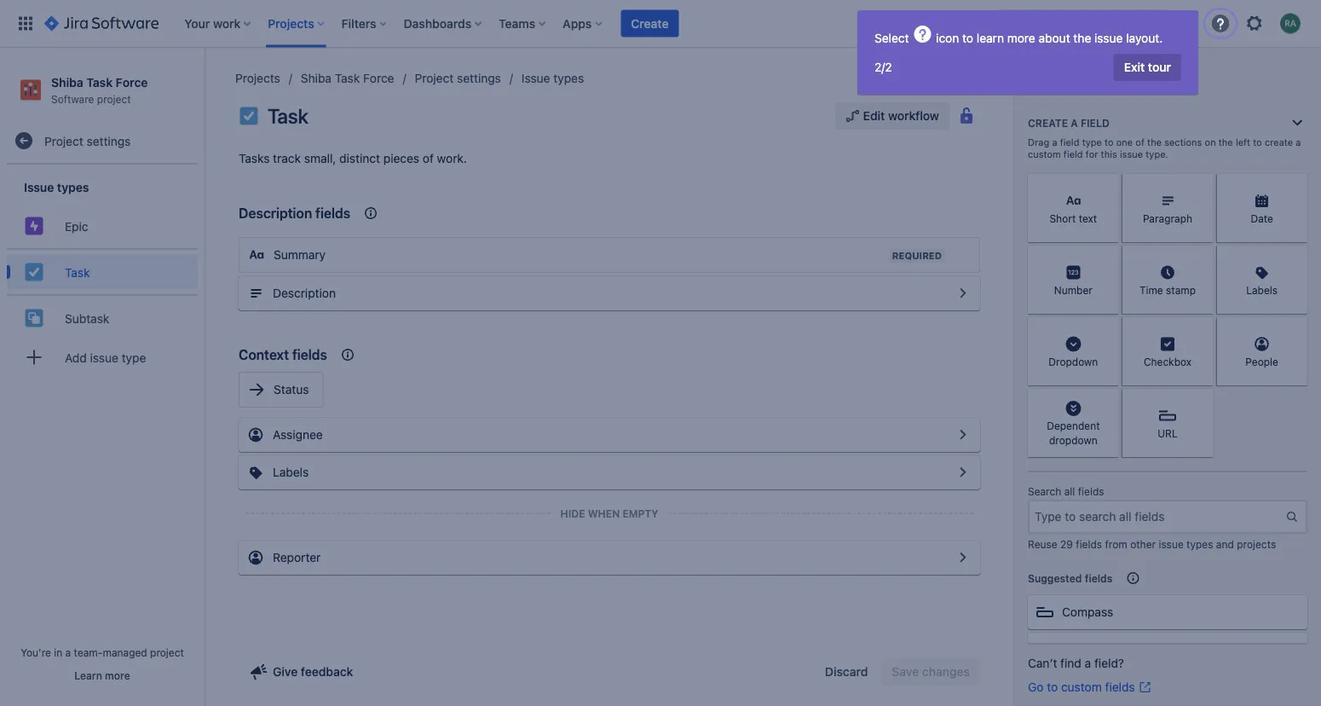 Task type: vqa. For each thing, say whether or not it's contained in the screenshot.
Projects
yes



Task type: locate. For each thing, give the bounding box(es) containing it.
task down epic
[[65, 265, 90, 279]]

type up for
[[1083, 137, 1103, 148]]

project right software
[[97, 93, 131, 105]]

0 vertical spatial issue types
[[522, 71, 584, 85]]

give feedback button
[[239, 658, 364, 686]]

2 horizontal spatial the
[[1219, 137, 1234, 148]]

1 vertical spatial open field configuration image
[[954, 462, 974, 483]]

field down create a field
[[1061, 137, 1080, 148]]

types inside group
[[57, 180, 89, 194]]

labels button
[[239, 455, 981, 490]]

assignee button
[[239, 418, 981, 452]]

more information about the context fields image down the distinct
[[361, 203, 381, 223]]

0 horizontal spatial project
[[97, 93, 131, 105]]

text
[[1079, 212, 1098, 224]]

1 open field configuration image from the top
[[954, 425, 974, 445]]

shiba task force software project
[[51, 75, 148, 105]]

issue up epic 'link'
[[24, 180, 54, 194]]

1 horizontal spatial force
[[363, 71, 394, 85]]

of left the 'work.'
[[423, 151, 434, 165]]

force inside shiba task force software project
[[116, 75, 148, 89]]

custom down can't find a field?
[[1062, 680, 1103, 694]]

dependent
[[1047, 420, 1101, 432]]

for
[[1086, 149, 1099, 160]]

of
[[1136, 137, 1145, 148], [423, 151, 434, 165]]

task up software
[[86, 75, 113, 89]]

issue inside group
[[24, 180, 54, 194]]

help image
[[913, 24, 933, 44]]

more information about the context fields image for description fields
[[361, 203, 381, 223]]

go to custom fields
[[1029, 680, 1136, 694]]

1 vertical spatial field
[[1061, 137, 1080, 148]]

project settings inside the project settings link
[[44, 134, 131, 148]]

fields left "this link will be opened in a new tab" "icon"
[[1106, 680, 1136, 694]]

1 horizontal spatial create
[[1029, 117, 1069, 129]]

settings down primary element
[[457, 71, 501, 85]]

0 vertical spatial project settings
[[415, 71, 501, 85]]

project settings link
[[415, 68, 501, 89], [7, 124, 198, 158]]

issue down one
[[1121, 149, 1144, 160]]

primary element
[[10, 0, 998, 47]]

0 vertical spatial of
[[1136, 137, 1145, 148]]

issue
[[522, 71, 551, 85], [24, 180, 54, 194]]

0 horizontal spatial more information about the context fields image
[[338, 345, 358, 365]]

1 vertical spatial more information about the context fields image
[[338, 345, 358, 365]]

project settings link down shiba task force software project
[[7, 124, 198, 158]]

date handed-off button
[[1029, 633, 1308, 667]]

1 vertical spatial open field configuration image
[[954, 548, 974, 568]]

team-
[[74, 646, 103, 658]]

tasks track small, distinct pieces of work.
[[239, 151, 467, 165]]

custom down drag
[[1029, 149, 1062, 160]]

0 vertical spatial settings
[[457, 71, 501, 85]]

layout.
[[1127, 31, 1164, 45]]

to
[[963, 31, 974, 45], [1105, 137, 1114, 148], [1254, 137, 1263, 148], [1048, 680, 1059, 694]]

time stamp
[[1140, 284, 1197, 296]]

open field configuration image inside labels button
[[954, 462, 974, 483]]

time
[[1140, 284, 1164, 296]]

date down create
[[1252, 212, 1274, 224]]

0 vertical spatial types
[[554, 71, 584, 85]]

project right managed
[[150, 646, 184, 658]]

1 horizontal spatial more information about the context fields image
[[361, 203, 381, 223]]

0 vertical spatial field
[[1081, 117, 1110, 129]]

number
[[1055, 284, 1093, 296]]

more information about the suggested fields image
[[1124, 568, 1144, 588]]

type inside the drag a field type to one of the sections on the left to create a custom field for this issue type.
[[1083, 137, 1103, 148]]

a right create
[[1297, 137, 1302, 148]]

field left for
[[1064, 149, 1084, 160]]

types for group containing issue types
[[57, 180, 89, 194]]

1 open field configuration image from the top
[[954, 283, 974, 304]]

context fields
[[239, 347, 327, 363]]

go to custom fields link
[[1029, 679, 1153, 696]]

date for date handed-off
[[1063, 643, 1089, 657]]

1 horizontal spatial issue
[[522, 71, 551, 85]]

0 horizontal spatial shiba
[[51, 75, 83, 89]]

0 vertical spatial project
[[97, 93, 131, 105]]

0 horizontal spatial type
[[122, 350, 146, 364]]

project up the 'work.'
[[415, 71, 454, 85]]

issue inside add issue type button
[[90, 350, 119, 364]]

0 vertical spatial issue
[[522, 71, 551, 85]]

0 vertical spatial labels
[[1247, 284, 1279, 296]]

0 vertical spatial create
[[631, 16, 669, 30]]

shiba up software
[[51, 75, 83, 89]]

types left and
[[1187, 538, 1214, 550]]

settings down shiba task force software project
[[87, 134, 131, 148]]

2 vertical spatial types
[[1187, 538, 1214, 550]]

force
[[363, 71, 394, 85], [116, 75, 148, 89]]

types
[[554, 71, 584, 85], [57, 180, 89, 194], [1187, 538, 1214, 550]]

search image
[[1005, 17, 1018, 30]]

project settings
[[415, 71, 501, 85], [44, 134, 131, 148]]

shiba inside shiba task force software project
[[51, 75, 83, 89]]

issue left layout.
[[1095, 31, 1124, 45]]

0 vertical spatial open field configuration image
[[954, 283, 974, 304]]

task group
[[7, 248, 198, 294]]

jira software image
[[44, 13, 159, 34], [44, 13, 159, 34]]

1 vertical spatial project
[[44, 134, 83, 148]]

1 vertical spatial project settings
[[44, 134, 131, 148]]

create for create a field
[[1029, 117, 1069, 129]]

1 horizontal spatial shiba
[[301, 71, 332, 85]]

1 vertical spatial issue types
[[24, 180, 89, 194]]

software
[[51, 93, 94, 105]]

0 horizontal spatial labels
[[273, 465, 309, 479]]

1 vertical spatial create
[[1029, 117, 1069, 129]]

in
[[54, 646, 62, 658]]

0 horizontal spatial create
[[631, 16, 669, 30]]

1 vertical spatial of
[[423, 151, 434, 165]]

a
[[1071, 117, 1079, 129], [1053, 137, 1058, 148], [1297, 137, 1302, 148], [65, 646, 71, 658], [1085, 656, 1092, 670]]

fields left more information about the suggested fields image
[[1085, 572, 1113, 584]]

1 horizontal spatial type
[[1083, 137, 1103, 148]]

1 horizontal spatial of
[[1136, 137, 1145, 148]]

1 vertical spatial custom
[[1062, 680, 1103, 694]]

0 vertical spatial type
[[1083, 137, 1103, 148]]

1 vertical spatial settings
[[87, 134, 131, 148]]

discard button
[[815, 658, 879, 686]]

field up for
[[1081, 117, 1110, 129]]

more down managed
[[105, 670, 130, 681]]

project
[[415, 71, 454, 85], [44, 134, 83, 148]]

0 horizontal spatial more
[[105, 670, 130, 681]]

fields up "summary"
[[316, 205, 351, 221]]

more inside learn more button
[[105, 670, 130, 681]]

create for create
[[631, 16, 669, 30]]

description down "summary"
[[273, 286, 336, 300]]

can't
[[1029, 656, 1058, 670]]

1 vertical spatial project settings link
[[7, 124, 198, 158]]

1 horizontal spatial project
[[415, 71, 454, 85]]

description for description fields
[[239, 205, 312, 221]]

issue types inside group
[[24, 180, 89, 194]]

work.
[[437, 151, 467, 165]]

projects
[[1238, 538, 1277, 550]]

create a field
[[1029, 117, 1110, 129]]

1 vertical spatial date
[[1063, 643, 1089, 657]]

projects
[[235, 71, 280, 85]]

1 vertical spatial more
[[105, 670, 130, 681]]

issue type icon image
[[239, 106, 259, 126]]

1 vertical spatial labels
[[273, 465, 309, 479]]

issue types up epic
[[24, 180, 89, 194]]

1 horizontal spatial date
[[1252, 212, 1274, 224]]

shiba for shiba task force
[[301, 71, 332, 85]]

0 horizontal spatial settings
[[87, 134, 131, 148]]

1 vertical spatial description
[[273, 286, 336, 300]]

the right on
[[1219, 137, 1234, 148]]

of inside the drag a field type to one of the sections on the left to create a custom field for this issue type.
[[1136, 137, 1145, 148]]

a right in
[[65, 646, 71, 658]]

fields right all
[[1079, 486, 1105, 498]]

1 horizontal spatial labels
[[1247, 284, 1279, 296]]

2 vertical spatial field
[[1064, 149, 1084, 160]]

group
[[7, 165, 198, 385]]

labels
[[1247, 284, 1279, 296], [273, 465, 309, 479]]

description up "summary"
[[239, 205, 312, 221]]

compass button
[[1029, 595, 1308, 629]]

shiba task force
[[301, 71, 394, 85]]

issue down primary element
[[522, 71, 551, 85]]

icon
[[937, 31, 960, 45]]

description inside button
[[273, 286, 336, 300]]

give feedback
[[273, 665, 353, 679]]

required
[[893, 250, 942, 261]]

0 vertical spatial open field configuration image
[[954, 425, 974, 445]]

1 vertical spatial type
[[122, 350, 146, 364]]

issue types down primary element
[[522, 71, 584, 85]]

shiba inside shiba task force link
[[301, 71, 332, 85]]

on
[[1206, 137, 1217, 148]]

open field configuration image for labels
[[954, 462, 974, 483]]

shiba right projects
[[301, 71, 332, 85]]

a down more information about the fields icon
[[1071, 117, 1079, 129]]

more
[[1008, 31, 1036, 45], [105, 670, 130, 681]]

issue
[[1095, 31, 1124, 45], [1121, 149, 1144, 160], [90, 350, 119, 364], [1159, 538, 1184, 550]]

type down subtask link
[[122, 350, 146, 364]]

more information about the context fields image
[[361, 203, 381, 223], [338, 345, 358, 365]]

custom
[[1029, 149, 1062, 160], [1062, 680, 1103, 694]]

task up tasks track small, distinct pieces of work.
[[335, 71, 360, 85]]

1 vertical spatial project
[[150, 646, 184, 658]]

project down software
[[44, 134, 83, 148]]

project settings link down primary element
[[415, 68, 501, 89]]

create
[[631, 16, 669, 30], [1029, 117, 1069, 129]]

2 open field configuration image from the top
[[954, 462, 974, 483]]

projects link
[[235, 68, 280, 89]]

types for issue types link
[[554, 71, 584, 85]]

force for shiba task force
[[363, 71, 394, 85]]

0 horizontal spatial of
[[423, 151, 434, 165]]

date right 'can't'
[[1063, 643, 1089, 657]]

the right 'about'
[[1074, 31, 1092, 45]]

of right one
[[1136, 137, 1145, 148]]

suggested
[[1029, 572, 1083, 584]]

1 horizontal spatial more
[[1008, 31, 1036, 45]]

the up type.
[[1148, 137, 1163, 148]]

sections
[[1165, 137, 1203, 148]]

workflow
[[889, 109, 940, 123]]

labels up people
[[1247, 284, 1279, 296]]

29
[[1061, 538, 1074, 550]]

0 horizontal spatial date
[[1063, 643, 1089, 657]]

the
[[1074, 31, 1092, 45], [1148, 137, 1163, 148], [1219, 137, 1234, 148]]

checkbox
[[1144, 356, 1192, 368]]

1 vertical spatial issue
[[24, 180, 54, 194]]

open field configuration image
[[954, 283, 974, 304], [954, 548, 974, 568]]

0 horizontal spatial project settings
[[44, 134, 131, 148]]

labels down the assignee
[[273, 465, 309, 479]]

1 vertical spatial types
[[57, 180, 89, 194]]

open field configuration image
[[954, 425, 974, 445], [954, 462, 974, 483]]

issue right 'add'
[[90, 350, 119, 364]]

1 horizontal spatial types
[[554, 71, 584, 85]]

project settings down primary element
[[415, 71, 501, 85]]

0 vertical spatial project settings link
[[415, 68, 501, 89]]

date
[[1252, 212, 1274, 224], [1063, 643, 1089, 657]]

0 vertical spatial more information about the context fields image
[[361, 203, 381, 223]]

0 vertical spatial description
[[239, 205, 312, 221]]

0 horizontal spatial issue types
[[24, 180, 89, 194]]

shiba task force link
[[301, 68, 394, 89]]

task link
[[7, 255, 198, 289]]

icon to learn more about the issue layout.
[[933, 31, 1164, 45]]

1 horizontal spatial project settings
[[415, 71, 501, 85]]

1 horizontal spatial project
[[150, 646, 184, 658]]

1 horizontal spatial issue types
[[522, 71, 584, 85]]

0 horizontal spatial issue
[[24, 180, 54, 194]]

shiba
[[301, 71, 332, 85], [51, 75, 83, 89]]

this
[[1102, 149, 1118, 160]]

0 horizontal spatial force
[[116, 75, 148, 89]]

project
[[97, 93, 131, 105], [150, 646, 184, 658]]

fields
[[316, 205, 351, 221], [292, 347, 327, 363], [1079, 486, 1105, 498], [1077, 538, 1103, 550], [1085, 572, 1113, 584], [1106, 680, 1136, 694]]

project settings down software
[[44, 134, 131, 148]]

more down search icon
[[1008, 31, 1036, 45]]

0 vertical spatial date
[[1252, 212, 1274, 224]]

0 vertical spatial project
[[415, 71, 454, 85]]

open field configuration image inside assignee button
[[954, 425, 974, 445]]

0 horizontal spatial types
[[57, 180, 89, 194]]

issue for issue types link
[[522, 71, 551, 85]]

more information about the context fields image right the context fields
[[338, 345, 358, 365]]

1 horizontal spatial settings
[[457, 71, 501, 85]]

create inside create button
[[631, 16, 669, 30]]

0 vertical spatial custom
[[1029, 149, 1062, 160]]

open field configuration image inside description button
[[954, 283, 974, 304]]

open field configuration image inside reporter button
[[954, 548, 974, 568]]

left
[[1237, 137, 1251, 148]]

types up epic
[[57, 180, 89, 194]]

2 open field configuration image from the top
[[954, 548, 974, 568]]

types down primary element
[[554, 71, 584, 85]]

you're in a team-managed project
[[21, 646, 184, 658]]

0 horizontal spatial project
[[44, 134, 83, 148]]

field for create
[[1081, 117, 1110, 129]]

issue types
[[522, 71, 584, 85], [24, 180, 89, 194]]

date inside button
[[1063, 643, 1089, 657]]

off
[[1140, 643, 1158, 657]]



Task type: describe. For each thing, give the bounding box(es) containing it.
reporter button
[[239, 541, 981, 575]]

to right the icon
[[963, 31, 974, 45]]

group containing issue types
[[7, 165, 198, 385]]

you're
[[21, 646, 51, 658]]

exit
[[1125, 60, 1146, 74]]

Search field
[[998, 10, 1168, 37]]

give
[[273, 665, 298, 679]]

fields up status on the bottom left of the page
[[292, 347, 327, 363]]

epic link
[[7, 209, 198, 243]]

small,
[[304, 151, 336, 165]]

2/2
[[875, 60, 893, 74]]

open field configuration image for assignee
[[954, 425, 974, 445]]

description for description
[[273, 286, 336, 300]]

all
[[1065, 486, 1076, 498]]

context
[[239, 347, 289, 363]]

tour
[[1149, 60, 1172, 74]]

short text
[[1050, 212, 1098, 224]]

learn
[[74, 670, 102, 681]]

add
[[65, 350, 87, 364]]

short
[[1050, 212, 1077, 224]]

issue types for issue types link
[[522, 71, 584, 85]]

0 horizontal spatial project settings link
[[7, 124, 198, 158]]

2 horizontal spatial types
[[1187, 538, 1214, 550]]

a right drag
[[1053, 137, 1058, 148]]

task right issue type icon
[[268, 104, 308, 128]]

people
[[1246, 356, 1279, 368]]

issue right other
[[1159, 538, 1184, 550]]

can't find a field?
[[1029, 656, 1125, 670]]

more information about the context fields image for context fields
[[338, 345, 358, 365]]

to right go in the right of the page
[[1048, 680, 1059, 694]]

go
[[1029, 680, 1044, 694]]

feedback
[[301, 665, 353, 679]]

1 horizontal spatial project settings link
[[415, 68, 501, 89]]

suggested fields
[[1029, 572, 1113, 584]]

fields
[[1029, 81, 1066, 97]]

learn more button
[[74, 669, 130, 682]]

force for shiba task force software project
[[116, 75, 148, 89]]

learn more
[[74, 670, 130, 681]]

dropdown
[[1050, 435, 1098, 446]]

1 horizontal spatial the
[[1148, 137, 1163, 148]]

Type to search all fields text field
[[1030, 502, 1286, 532]]

fields right 29
[[1077, 538, 1103, 550]]

add issue type button
[[7, 340, 198, 375]]

status
[[274, 383, 309, 397]]

paragraph
[[1144, 212, 1193, 224]]

more information about the fields image
[[1077, 78, 1097, 99]]

exit tour
[[1125, 60, 1172, 74]]

field?
[[1095, 656, 1125, 670]]

issue types link
[[522, 68, 584, 89]]

reuse 29 fields from other issue types and projects
[[1029, 538, 1277, 550]]

epic
[[65, 219, 88, 233]]

reuse
[[1029, 538, 1058, 550]]

project inside shiba task force software project
[[97, 93, 131, 105]]

issue types for group containing issue types
[[24, 180, 89, 194]]

field for drag
[[1061, 137, 1080, 148]]

description button
[[239, 276, 981, 310]]

search all fields
[[1029, 486, 1105, 498]]

shiba for shiba task force software project
[[51, 75, 83, 89]]

description fields
[[239, 205, 351, 221]]

edit workflow
[[864, 109, 940, 123]]

this link will be opened in a new tab image
[[1139, 681, 1153, 694]]

fields inside go to custom fields link
[[1106, 680, 1136, 694]]

summary
[[274, 248, 326, 262]]

drag
[[1029, 137, 1050, 148]]

find
[[1061, 656, 1082, 670]]

and
[[1217, 538, 1235, 550]]

other
[[1131, 538, 1157, 550]]

search
[[1029, 486, 1062, 498]]

exit tour button
[[1115, 54, 1182, 81]]

assignee
[[273, 428, 323, 442]]

to up this
[[1105, 137, 1114, 148]]

issue inside the drag a field type to one of the sections on the left to create a custom field for this issue type.
[[1121, 149, 1144, 160]]

from
[[1106, 538, 1128, 550]]

type.
[[1147, 149, 1169, 160]]

one
[[1117, 137, 1134, 148]]

edit workflow button
[[836, 102, 950, 130]]

open field configuration image for description
[[954, 283, 974, 304]]

open field configuration image for reporter
[[954, 548, 974, 568]]

about
[[1039, 31, 1071, 45]]

track
[[273, 151, 301, 165]]

date handed-off
[[1063, 643, 1158, 657]]

task inside shiba task force software project
[[86, 75, 113, 89]]

to right left
[[1254, 137, 1263, 148]]

url
[[1158, 427, 1178, 439]]

custom inside the drag a field type to one of the sections on the left to create a custom field for this issue type.
[[1029, 149, 1062, 160]]

0 horizontal spatial the
[[1074, 31, 1092, 45]]

subtask link
[[7, 301, 198, 335]]

issue for group containing issue types
[[24, 180, 54, 194]]

compass
[[1063, 605, 1114, 619]]

tasks
[[239, 151, 270, 165]]

discard
[[825, 665, 869, 679]]

date for date
[[1252, 212, 1274, 224]]

type inside button
[[122, 350, 146, 364]]

add issue type image
[[24, 347, 44, 368]]

create
[[1266, 137, 1294, 148]]

create banner
[[0, 0, 1322, 48]]

create button
[[621, 10, 679, 37]]

a right 'find'
[[1085, 656, 1092, 670]]

labels inside labels button
[[273, 465, 309, 479]]

distinct
[[340, 151, 380, 165]]

add issue type
[[65, 350, 146, 364]]

select
[[875, 31, 913, 45]]

learn
[[977, 31, 1005, 45]]

drag a field type to one of the sections on the left to create a custom field for this issue type.
[[1029, 137, 1302, 160]]

0 vertical spatial more
[[1008, 31, 1036, 45]]

reporter
[[273, 551, 321, 565]]

stamp
[[1167, 284, 1197, 296]]

task inside group
[[65, 265, 90, 279]]

dropdown
[[1049, 356, 1099, 368]]

edit
[[864, 109, 886, 123]]



